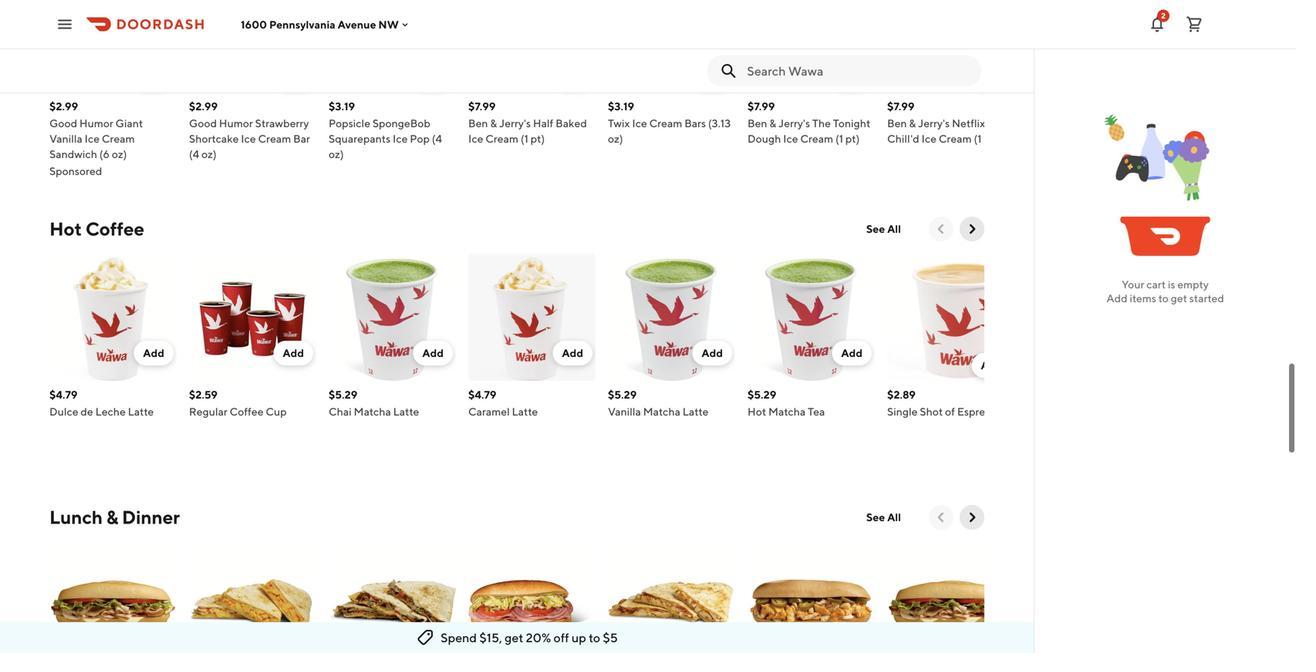 Task type: vqa. For each thing, say whether or not it's contained in the screenshot.
(32oz)
no



Task type: locate. For each thing, give the bounding box(es) containing it.
vanilla inside $2.99 good humor giant vanilla ice cream sandwich (6 oz) sponsored
[[49, 132, 82, 145]]

$7.99 ben & jerry's netflix & chill'd ice cream (1 pt)
[[888, 100, 999, 145]]

$2.59 regular coffee cup
[[189, 389, 287, 418]]

1 $7.99 from the left
[[469, 100, 496, 113]]

get
[[1172, 292, 1188, 305], [505, 631, 524, 646]]

2 see all from the top
[[867, 511, 902, 524]]

3 latte from the left
[[512, 406, 538, 418]]

3 (1 from the left
[[974, 132, 982, 145]]

0 horizontal spatial vanilla
[[49, 132, 82, 145]]

jerry's inside the $7.99 ben & jerry's the tonight dough ice cream (1 pt)
[[779, 117, 811, 130]]

ben inside $7.99 ben & jerry's half baked ice cream (1 pt)
[[469, 117, 488, 130]]

(4 right pop
[[432, 132, 442, 145]]

2 see from the top
[[867, 511, 886, 524]]

vanilla matcha latte image
[[608, 254, 736, 381]]

1 $2.99 from the left
[[49, 100, 78, 113]]

cream
[[650, 117, 683, 130], [102, 132, 135, 145], [258, 132, 291, 145], [486, 132, 519, 145], [801, 132, 834, 145], [939, 132, 972, 145]]

ice right dough
[[784, 132, 799, 145]]

buffalo chicken cheesesteak hoagie image
[[748, 543, 875, 654]]

is
[[1169, 278, 1176, 291]]

coffee inside $2.59 regular coffee cup
[[230, 406, 264, 418]]

to right up
[[589, 631, 601, 646]]

lunch
[[49, 507, 103, 529]]

oz) down shortcake at the top left of the page
[[202, 148, 217, 161]]

$2.99 for $2.99 good humor strawberry shortcake ice cream bar (4 oz)
[[189, 100, 218, 113]]

1 see from the top
[[867, 223, 886, 235]]

previous button of carousel image left next button of carousel icon
[[934, 222, 950, 237]]

ice
[[633, 117, 648, 130], [85, 132, 100, 145], [241, 132, 256, 145], [393, 132, 408, 145], [469, 132, 484, 145], [784, 132, 799, 145], [922, 132, 937, 145]]

matcha inside $5.29 hot matcha tea
[[769, 406, 806, 418]]

(1 inside $7.99 ben & jerry's netflix & chill'd ice cream (1 pt)
[[974, 132, 982, 145]]

the
[[813, 117, 831, 130]]

1 horizontal spatial to
[[1159, 292, 1169, 305]]

$2.99 up sandwich
[[49, 100, 78, 113]]

tea
[[808, 406, 826, 418]]

squarepants
[[329, 132, 391, 145]]

1 $3.19 from the left
[[329, 100, 355, 113]]

1 humor from the left
[[79, 117, 113, 130]]

oz) down squarepants
[[329, 148, 344, 161]]

1 vertical spatial see all
[[867, 511, 902, 524]]

2 (1 from the left
[[836, 132, 844, 145]]

0 horizontal spatial $3.19
[[329, 100, 355, 113]]

matcha for vanilla
[[644, 406, 681, 418]]

0 vertical spatial see
[[867, 223, 886, 235]]

ben inside the $7.99 ben & jerry's the tonight dough ice cream (1 pt)
[[748, 117, 768, 130]]

open menu image
[[56, 15, 74, 34]]

jerry's for netflix
[[919, 117, 950, 130]]

to down cart
[[1159, 292, 1169, 305]]

next button of carousel image
[[965, 510, 980, 526]]

ben inside $7.99 ben & jerry's netflix & chill'd ice cream (1 pt)
[[888, 117, 907, 130]]

jerry's left half
[[500, 117, 531, 130]]

ice right pop
[[469, 132, 484, 145]]

notification bell image
[[1149, 15, 1167, 34]]

1 matcha from the left
[[354, 406, 391, 418]]

empty
[[1178, 278, 1210, 291]]

4 latte from the left
[[683, 406, 709, 418]]

(4 down shortcake at the top left of the page
[[189, 148, 199, 161]]

ice right 'twix' at the left of page
[[633, 117, 648, 130]]

1 ben from the left
[[469, 117, 488, 130]]

0 horizontal spatial humor
[[79, 117, 113, 130]]

1 vertical spatial all
[[888, 511, 902, 524]]

ben up chill'd
[[888, 117, 907, 130]]

up
[[572, 631, 587, 646]]

0 vertical spatial vanilla
[[49, 132, 82, 145]]

$7.99 for $7.99 ben & jerry's half baked ice cream (1 pt)
[[469, 100, 496, 113]]

coffee down 'sponsored' at the top
[[86, 218, 144, 240]]

single
[[888, 406, 918, 418]]

$7.99 inside $7.99 ben & jerry's netflix & chill'd ice cream (1 pt)
[[888, 100, 915, 113]]

1 vertical spatial (4
[[189, 148, 199, 161]]

1 good from the left
[[49, 117, 77, 130]]

ben & jerry's netflix & chill'd ice cream (1 pt) image
[[888, 0, 1015, 93]]

hot down 'sponsored' at the top
[[49, 218, 82, 240]]

add
[[702, 71, 723, 83], [981, 71, 1003, 83], [1107, 292, 1128, 305], [143, 347, 164, 360], [283, 347, 304, 360], [423, 347, 444, 360], [562, 347, 584, 360], [702, 347, 723, 360], [842, 347, 863, 360], [981, 359, 1003, 372], [423, 636, 444, 648], [562, 636, 584, 648]]

cup
[[266, 406, 287, 418]]

oven roasted turkey hoagie image
[[49, 543, 177, 654], [888, 543, 1015, 654]]

see all link
[[858, 217, 911, 242], [858, 506, 911, 530]]

1 horizontal spatial get
[[1172, 292, 1188, 305]]

see all for lunch & dinner
[[867, 511, 902, 524]]

bbq chicken & cheese quesadilla image
[[608, 543, 736, 654]]

2 jerry's from the left
[[779, 117, 811, 130]]

$5.29
[[329, 389, 358, 401], [608, 389, 637, 401], [748, 389, 777, 401]]

oz) right the (6
[[112, 148, 127, 161]]

2 horizontal spatial (1
[[974, 132, 982, 145]]

latte inside $4.79 dulce de leche latte
[[128, 406, 154, 418]]

$5.29 inside $5.29 chai matcha latte
[[329, 389, 358, 401]]

get inside your cart is empty add items to get started
[[1172, 292, 1188, 305]]

add for $2.89 single shot of espresso
[[981, 359, 1003, 372]]

matcha inside $5.29 vanilla matcha latte
[[644, 406, 681, 418]]

1 vertical spatial coffee
[[230, 406, 264, 418]]

1 horizontal spatial $7.99
[[748, 100, 775, 113]]

good up shortcake at the top left of the page
[[189, 117, 217, 130]]

2 $5.29 from the left
[[608, 389, 637, 401]]

1 horizontal spatial hot
[[748, 406, 767, 418]]

matcha inside $5.29 chai matcha latte
[[354, 406, 391, 418]]

ice right chill'd
[[922, 132, 937, 145]]

3 $5.29 from the left
[[748, 389, 777, 401]]

add inside your cart is empty add items to get started
[[1107, 292, 1128, 305]]

0 vertical spatial to
[[1159, 292, 1169, 305]]

$4.79 up dulce
[[49, 389, 78, 401]]

$4.79 inside $4.79 dulce de leche latte
[[49, 389, 78, 401]]

& up chill'd
[[910, 117, 917, 130]]

regular
[[189, 406, 228, 418]]

humor up the (6
[[79, 117, 113, 130]]

3 jerry's from the left
[[919, 117, 950, 130]]

$3.19 inside $3.19 popsicle spongebob squarepants ice pop (4 oz)
[[329, 100, 355, 113]]

$2.99 inside $2.99 good humor giant vanilla ice cream sandwich (6 oz) sponsored
[[49, 100, 78, 113]]

0 vertical spatial (4
[[432, 132, 442, 145]]

2 ben from the left
[[748, 117, 768, 130]]

& right the lunch
[[106, 507, 118, 529]]

1 horizontal spatial vanilla
[[608, 406, 641, 418]]

2 latte from the left
[[393, 406, 419, 418]]

1 vertical spatial hot
[[748, 406, 767, 418]]

coffee
[[86, 218, 144, 240], [230, 406, 264, 418]]

1 horizontal spatial jerry's
[[779, 117, 811, 130]]

0 horizontal spatial $7.99
[[469, 100, 496, 113]]

oz) inside $3.19 popsicle spongebob squarepants ice pop (4 oz)
[[329, 148, 344, 161]]

0 horizontal spatial matcha
[[354, 406, 391, 418]]

$7.99 ben & jerry's half baked ice cream (1 pt)
[[469, 100, 587, 145]]

cream inside $7.99 ben & jerry's half baked ice cream (1 pt)
[[486, 132, 519, 145]]

see all
[[867, 223, 902, 235], [867, 511, 902, 524]]

$4.79
[[49, 389, 78, 401], [469, 389, 497, 401]]

vanilla
[[49, 132, 82, 145], [608, 406, 641, 418]]

humor inside $2.99 good humor giant vanilla ice cream sandwich (6 oz) sponsored
[[79, 117, 113, 130]]

see all link for hot coffee
[[858, 217, 911, 242]]

& up dough
[[770, 117, 777, 130]]

jerry's for half
[[500, 117, 531, 130]]

(4 inside $2.99 good humor strawberry shortcake ice cream bar (4 oz)
[[189, 148, 199, 161]]

$5.29 hot matcha tea
[[748, 389, 826, 418]]

1 horizontal spatial $4.79
[[469, 389, 497, 401]]

2 see all link from the top
[[858, 506, 911, 530]]

2 horizontal spatial $7.99
[[888, 100, 915, 113]]

3 ben from the left
[[888, 117, 907, 130]]

$2.99 inside $2.99 good humor strawberry shortcake ice cream bar (4 oz)
[[189, 100, 218, 113]]

humor
[[79, 117, 113, 130], [219, 117, 253, 130]]

2 matcha from the left
[[644, 406, 681, 418]]

3 matcha from the left
[[769, 406, 806, 418]]

0 vertical spatial all
[[888, 223, 902, 235]]

2 horizontal spatial matcha
[[769, 406, 806, 418]]

pt)
[[531, 132, 545, 145], [846, 132, 860, 145], [984, 132, 999, 145]]

ben & jerry's half baked ice cream (1 pt) image
[[469, 0, 596, 93]]

next button of carousel image
[[965, 222, 980, 237]]

2 $7.99 from the left
[[748, 100, 775, 113]]

2 good from the left
[[189, 117, 217, 130]]

0 horizontal spatial ben
[[469, 117, 488, 130]]

good
[[49, 117, 77, 130], [189, 117, 217, 130]]

1 horizontal spatial $3.19
[[608, 100, 635, 113]]

&
[[490, 117, 497, 130], [770, 117, 777, 130], [910, 117, 917, 130], [988, 117, 995, 130], [106, 507, 118, 529]]

chai matcha latte image
[[329, 254, 456, 381]]

& inside $7.99 ben & jerry's half baked ice cream (1 pt)
[[490, 117, 497, 130]]

hot
[[49, 218, 82, 240], [748, 406, 767, 418]]

hot inside hot coffee link
[[49, 218, 82, 240]]

pt) down "tonight"
[[846, 132, 860, 145]]

2 horizontal spatial jerry's
[[919, 117, 950, 130]]

good up sandwich
[[49, 117, 77, 130]]

sponsored
[[49, 165, 102, 178]]

see all link for lunch & dinner
[[858, 506, 911, 530]]

pt) inside $7.99 ben & jerry's netflix & chill'd ice cream (1 pt)
[[984, 132, 999, 145]]

add for $4.79 caramel latte
[[562, 347, 584, 360]]

1 horizontal spatial coffee
[[230, 406, 264, 418]]

$5.29 vanilla matcha latte
[[608, 389, 709, 418]]

ice inside $3.19 popsicle spongebob squarepants ice pop (4 oz)
[[393, 132, 408, 145]]

spongebob
[[373, 117, 431, 130]]

ben up dough
[[748, 117, 768, 130]]

1 vertical spatial see all link
[[858, 506, 911, 530]]

$3.19 for $3.19 twix ice cream bars (3.13 oz)
[[608, 100, 635, 113]]

2 horizontal spatial pt)
[[984, 132, 999, 145]]

vanilla inside $5.29 vanilla matcha latte
[[608, 406, 641, 418]]

1 vertical spatial to
[[589, 631, 601, 646]]

0 horizontal spatial (4
[[189, 148, 199, 161]]

1 vertical spatial vanilla
[[608, 406, 641, 418]]

0 vertical spatial see all
[[867, 223, 902, 235]]

0 horizontal spatial good
[[49, 117, 77, 130]]

regular coffee cup image
[[189, 254, 317, 381]]

1 horizontal spatial oven roasted turkey hoagie image
[[888, 543, 1015, 654]]

coffee left the "cup" in the bottom left of the page
[[230, 406, 264, 418]]

1 pt) from the left
[[531, 132, 545, 145]]

$2.99 up shortcake at the top left of the page
[[189, 100, 218, 113]]

$5.29 inside $5.29 hot matcha tea
[[748, 389, 777, 401]]

humor inside $2.99 good humor strawberry shortcake ice cream bar (4 oz)
[[219, 117, 253, 130]]

1 see all link from the top
[[858, 217, 911, 242]]

add for $5.29 vanilla matcha latte
[[702, 347, 723, 360]]

to for items
[[1159, 292, 1169, 305]]

$4.79 up 'caramel'
[[469, 389, 497, 401]]

get down is
[[1172, 292, 1188, 305]]

2 humor from the left
[[219, 117, 253, 130]]

ben left half
[[469, 117, 488, 130]]

0 horizontal spatial oven roasted turkey hoagie image
[[49, 543, 177, 654]]

$3.19 inside $3.19 twix ice cream bars (3.13 oz)
[[608, 100, 635, 113]]

0 horizontal spatial to
[[589, 631, 601, 646]]

1 see all from the top
[[867, 223, 902, 235]]

jerry's inside $7.99 ben & jerry's netflix & chill'd ice cream (1 pt)
[[919, 117, 950, 130]]

3 pt) from the left
[[984, 132, 999, 145]]

sandwich
[[49, 148, 97, 161]]

3 $7.99 from the left
[[888, 100, 915, 113]]

1 horizontal spatial ben
[[748, 117, 768, 130]]

0 vertical spatial see all link
[[858, 217, 911, 242]]

previous button of carousel image
[[934, 222, 950, 237], [934, 510, 950, 526]]

& inside the $7.99 ben & jerry's the tonight dough ice cream (1 pt)
[[770, 117, 777, 130]]

add for $5.29 chai matcha latte
[[423, 347, 444, 360]]

0 vertical spatial hot
[[49, 218, 82, 240]]

to inside your cart is empty add items to get started
[[1159, 292, 1169, 305]]

oz)
[[608, 132, 623, 145], [112, 148, 127, 161], [202, 148, 217, 161], [329, 148, 344, 161]]

0 horizontal spatial pt)
[[531, 132, 545, 145]]

1 horizontal spatial $5.29
[[608, 389, 637, 401]]

jerry's for the
[[779, 117, 811, 130]]

2 $3.19 from the left
[[608, 100, 635, 113]]

get right $15,
[[505, 631, 524, 646]]

add button
[[693, 65, 733, 90], [693, 65, 733, 90], [972, 65, 1012, 90], [972, 65, 1012, 90], [134, 341, 174, 366], [134, 341, 174, 366], [274, 341, 313, 366], [274, 341, 313, 366], [413, 341, 453, 366], [413, 341, 453, 366], [553, 341, 593, 366], [553, 341, 593, 366], [693, 341, 733, 366], [693, 341, 733, 366], [832, 341, 872, 366], [832, 341, 872, 366], [972, 354, 1012, 378], [972, 354, 1012, 378], [413, 630, 453, 654], [413, 630, 453, 654], [553, 630, 593, 654], [553, 630, 593, 654]]

$4.79 inside $4.79 caramel latte
[[469, 389, 497, 401]]

$7.99 inside $7.99 ben & jerry's half baked ice cream (1 pt)
[[469, 100, 496, 113]]

all
[[888, 223, 902, 235], [888, 511, 902, 524]]

ice up the (6
[[85, 132, 100, 145]]

beef & cheese quesadilla image
[[329, 543, 456, 654]]

$4.79 dulce de leche latte
[[49, 389, 154, 418]]

add for $3.19 twix ice cream bars (3.13 oz)
[[702, 71, 723, 83]]

1 horizontal spatial matcha
[[644, 406, 681, 418]]

$5.29 for hot
[[748, 389, 777, 401]]

0 vertical spatial previous button of carousel image
[[934, 222, 950, 237]]

2 $4.79 from the left
[[469, 389, 497, 401]]

1 latte from the left
[[128, 406, 154, 418]]

1 jerry's from the left
[[500, 117, 531, 130]]

$3.19 up popsicle
[[329, 100, 355, 113]]

jerry's left the
[[779, 117, 811, 130]]

tonight
[[834, 117, 871, 130]]

2 oven roasted turkey hoagie image from the left
[[888, 543, 1015, 654]]

2 previous button of carousel image from the top
[[934, 510, 950, 526]]

0 horizontal spatial get
[[505, 631, 524, 646]]

good for vanilla
[[49, 117, 77, 130]]

0 horizontal spatial coffee
[[86, 218, 144, 240]]

pt) down half
[[531, 132, 545, 145]]

strawberry
[[255, 117, 309, 130]]

jerry's up chill'd
[[919, 117, 950, 130]]

ben
[[469, 117, 488, 130], [748, 117, 768, 130], [888, 117, 907, 130]]

ice right shortcake at the top left of the page
[[241, 132, 256, 145]]

2 pt) from the left
[[846, 132, 860, 145]]

0 horizontal spatial $4.79
[[49, 389, 78, 401]]

see
[[867, 223, 886, 235], [867, 511, 886, 524]]

add for $2.59 regular coffee cup
[[283, 347, 304, 360]]

humor up shortcake at the top left of the page
[[219, 117, 253, 130]]

previous button of carousel image left next button of carousel image
[[934, 510, 950, 526]]

$3.19 up 'twix' at the left of page
[[608, 100, 635, 113]]

cream inside $2.99 good humor giant vanilla ice cream sandwich (6 oz) sponsored
[[102, 132, 135, 145]]

hot inside $5.29 hot matcha tea
[[748, 406, 767, 418]]

latte
[[128, 406, 154, 418], [393, 406, 419, 418], [512, 406, 538, 418], [683, 406, 709, 418]]

1 horizontal spatial pt)
[[846, 132, 860, 145]]

$7.99 inside the $7.99 ben & jerry's the tonight dough ice cream (1 pt)
[[748, 100, 775, 113]]

bars
[[685, 117, 706, 130]]

& for ice
[[490, 117, 497, 130]]

ice inside $7.99 ben & jerry's netflix & chill'd ice cream (1 pt)
[[922, 132, 937, 145]]

$2.89
[[888, 389, 916, 401]]

0 horizontal spatial $2.99
[[49, 100, 78, 113]]

2 horizontal spatial $5.29
[[748, 389, 777, 401]]

good inside $2.99 good humor strawberry shortcake ice cream bar (4 oz)
[[189, 117, 217, 130]]

& inside lunch & dinner link
[[106, 507, 118, 529]]

1 horizontal spatial good
[[189, 117, 217, 130]]

1 horizontal spatial (4
[[432, 132, 442, 145]]

2 horizontal spatial ben
[[888, 117, 907, 130]]

see for lunch & dinner
[[867, 511, 886, 524]]

to
[[1159, 292, 1169, 305], [589, 631, 601, 646]]

netflix
[[952, 117, 986, 130]]

$7.99
[[469, 100, 496, 113], [748, 100, 775, 113], [888, 100, 915, 113]]

(4
[[432, 132, 442, 145], [189, 148, 199, 161]]

dulce de leche latte image
[[49, 254, 177, 381]]

& left half
[[490, 117, 497, 130]]

humor for shortcake
[[219, 117, 253, 130]]

1 horizontal spatial humor
[[219, 117, 253, 130]]

2 $2.99 from the left
[[189, 100, 218, 113]]

(1
[[521, 132, 529, 145], [836, 132, 844, 145], [974, 132, 982, 145]]

1 $4.79 from the left
[[49, 389, 78, 401]]

0 vertical spatial coffee
[[86, 218, 144, 240]]

1 horizontal spatial $2.99
[[189, 100, 218, 113]]

hot left tea on the bottom of page
[[748, 406, 767, 418]]

& for dough
[[770, 117, 777, 130]]

$5.29 inside $5.29 vanilla matcha latte
[[608, 389, 637, 401]]

latte inside $5.29 chai matcha latte
[[393, 406, 419, 418]]

avenue
[[338, 18, 376, 31]]

jerry's inside $7.99 ben & jerry's half baked ice cream (1 pt)
[[500, 117, 531, 130]]

matcha for hot
[[769, 406, 806, 418]]

pt) inside the $7.99 ben & jerry's the tonight dough ice cream (1 pt)
[[846, 132, 860, 145]]

2 all from the top
[[888, 511, 902, 524]]

matcha
[[354, 406, 391, 418], [644, 406, 681, 418], [769, 406, 806, 418]]

ben & jerry's the tonight dough ice cream (1 pt) image
[[748, 0, 875, 93]]

cream inside the $7.99 ben & jerry's the tonight dough ice cream (1 pt)
[[801, 132, 834, 145]]

0 horizontal spatial jerry's
[[500, 117, 531, 130]]

$2.99 good humor strawberry shortcake ice cream bar (4 oz)
[[189, 100, 310, 161]]

dinner
[[122, 507, 180, 529]]

chai
[[329, 406, 352, 418]]

started
[[1190, 292, 1225, 305]]

good inside $2.99 good humor giant vanilla ice cream sandwich (6 oz) sponsored
[[49, 117, 77, 130]]

0 horizontal spatial (1
[[521, 132, 529, 145]]

oz) down 'twix' at the left of page
[[608, 132, 623, 145]]

ice down spongebob in the top left of the page
[[393, 132, 408, 145]]

to for up
[[589, 631, 601, 646]]

cream inside $3.19 twix ice cream bars (3.13 oz)
[[650, 117, 683, 130]]

1 $5.29 from the left
[[329, 389, 358, 401]]

1 all from the top
[[888, 223, 902, 235]]

1 previous button of carousel image from the top
[[934, 222, 950, 237]]

$7.99 for $7.99 ben & jerry's the tonight dough ice cream (1 pt)
[[748, 100, 775, 113]]

jerry's
[[500, 117, 531, 130], [779, 117, 811, 130], [919, 117, 950, 130]]

1 vertical spatial see
[[867, 511, 886, 524]]

1 (1 from the left
[[521, 132, 529, 145]]

0 horizontal spatial $5.29
[[329, 389, 358, 401]]

1 vertical spatial previous button of carousel image
[[934, 510, 950, 526]]

nw
[[379, 18, 399, 31]]

0 horizontal spatial hot
[[49, 218, 82, 240]]

0 vertical spatial get
[[1172, 292, 1188, 305]]

pt) down netflix
[[984, 132, 999, 145]]

off
[[554, 631, 569, 646]]

$2.99
[[49, 100, 78, 113], [189, 100, 218, 113]]

cream inside $7.99 ben & jerry's netflix & chill'd ice cream (1 pt)
[[939, 132, 972, 145]]

(1 inside the $7.99 ben & jerry's the tonight dough ice cream (1 pt)
[[836, 132, 844, 145]]

1 horizontal spatial (1
[[836, 132, 844, 145]]

$3.19
[[329, 100, 355, 113], [608, 100, 635, 113]]

good humor giant vanilla ice cream sandwich (6 oz) image
[[49, 0, 177, 93]]



Task type: describe. For each thing, give the bounding box(es) containing it.
hot coffee
[[49, 218, 144, 240]]

chill'd
[[888, 132, 920, 145]]

all for lunch & dinner
[[888, 511, 902, 524]]

1600 pennsylvania avenue nw
[[241, 18, 399, 31]]

leche
[[95, 406, 126, 418]]

latte inside $5.29 vanilla matcha latte
[[683, 406, 709, 418]]

pt) for ben & jerry's netflix & chill'd ice cream (1 pt)
[[984, 132, 999, 145]]

$4.79 for $4.79 caramel latte
[[469, 389, 497, 401]]

0 items, open order cart image
[[1186, 15, 1204, 34]]

caramel
[[469, 406, 510, 418]]

spend $15, get 20% off up to $5
[[441, 631, 618, 646]]

matcha for chai
[[354, 406, 391, 418]]

half
[[533, 117, 554, 130]]

$2.59
[[189, 389, 218, 401]]

20%
[[526, 631, 551, 646]]

single shot of espresso image
[[888, 254, 1015, 381]]

all for hot coffee
[[888, 223, 902, 235]]

lunch & dinner link
[[49, 506, 180, 530]]

$7.99 ben & jerry's the tonight dough ice cream (1 pt)
[[748, 100, 871, 145]]

pennsylvania
[[269, 18, 336, 31]]

twix ice cream bars (3.13 oz) image
[[608, 0, 736, 93]]

add for $7.99 ben & jerry's netflix & chill'd ice cream (1 pt)
[[981, 71, 1003, 83]]

$5.29 for vanilla
[[608, 389, 637, 401]]

1600 pennsylvania avenue nw button
[[241, 18, 411, 31]]

ice inside $3.19 twix ice cream bars (3.13 oz)
[[633, 117, 648, 130]]

$2.99 for $2.99 good humor giant vanilla ice cream sandwich (6 oz) sponsored
[[49, 100, 78, 113]]

$4.79 caramel latte
[[469, 389, 538, 418]]

dough
[[748, 132, 781, 145]]

hot matcha tea image
[[748, 254, 875, 381]]

oz) inside $2.99 good humor giant vanilla ice cream sandwich (6 oz) sponsored
[[112, 148, 127, 161]]

custom double meat hoagie image
[[469, 543, 596, 654]]

your cart is empty add items to get started
[[1107, 278, 1225, 305]]

pt) inside $7.99 ben & jerry's half baked ice cream (1 pt)
[[531, 132, 545, 145]]

of
[[946, 406, 956, 418]]

ben for ben & jerry's netflix & chill'd ice cream (1 pt)
[[888, 117, 907, 130]]

your
[[1122, 278, 1145, 291]]

good for shortcake
[[189, 117, 217, 130]]

$3.19 twix ice cream bars (3.13 oz)
[[608, 100, 731, 145]]

$2.89 single shot of espresso
[[888, 389, 1002, 418]]

ben for ben & jerry's the tonight dough ice cream (1 pt)
[[748, 117, 768, 130]]

pop
[[410, 132, 430, 145]]

ice inside $2.99 good humor giant vanilla ice cream sandwich (6 oz) sponsored
[[85, 132, 100, 145]]

$7.99 for $7.99 ben & jerry's netflix & chill'd ice cream (1 pt)
[[888, 100, 915, 113]]

& right netflix
[[988, 117, 995, 130]]

giant
[[116, 117, 143, 130]]

(6
[[99, 148, 110, 161]]

bar
[[293, 132, 310, 145]]

$15,
[[480, 631, 502, 646]]

shot
[[920, 406, 944, 418]]

$5.29 for chai
[[329, 389, 358, 401]]

$3.19 popsicle spongebob squarepants ice pop (4 oz)
[[329, 100, 442, 161]]

(1 for dough
[[836, 132, 844, 145]]

$2.99 good humor giant vanilla ice cream sandwich (6 oz) sponsored
[[49, 100, 143, 178]]

add for $5.29 hot matcha tea
[[842, 347, 863, 360]]

previous button of carousel image for lunch & dinner
[[934, 510, 950, 526]]

baked
[[556, 117, 587, 130]]

good humor strawberry shortcake ice cream bar (4 oz) image
[[189, 0, 317, 93]]

ice inside the $7.99 ben & jerry's the tonight dough ice cream (1 pt)
[[784, 132, 799, 145]]

oz) inside $3.19 twix ice cream bars (3.13 oz)
[[608, 132, 623, 145]]

ben for ben & jerry's half baked ice cream (1 pt)
[[469, 117, 488, 130]]

(1 inside $7.99 ben & jerry's half baked ice cream (1 pt)
[[521, 132, 529, 145]]

spend
[[441, 631, 477, 646]]

$3.19 for $3.19 popsicle spongebob squarepants ice pop (4 oz)
[[329, 100, 355, 113]]

$5.29 chai matcha latte
[[329, 389, 419, 418]]

latte inside $4.79 caramel latte
[[512, 406, 538, 418]]

& for chill'd
[[910, 117, 917, 130]]

shortcake
[[189, 132, 239, 145]]

2
[[1162, 11, 1166, 20]]

ice inside $7.99 ben & jerry's half baked ice cream (1 pt)
[[469, 132, 484, 145]]

(3.13
[[709, 117, 731, 130]]

oz) inside $2.99 good humor strawberry shortcake ice cream bar (4 oz)
[[202, 148, 217, 161]]

$4.79 for $4.79 dulce de leche latte
[[49, 389, 78, 401]]

hot coffee link
[[49, 217, 144, 242]]

de
[[81, 406, 93, 418]]

humor for vanilla
[[79, 117, 113, 130]]

cart
[[1147, 278, 1166, 291]]

1 oven roasted turkey hoagie image from the left
[[49, 543, 177, 654]]

espresso
[[958, 406, 1002, 418]]

add for $4.79 dulce de leche latte
[[143, 347, 164, 360]]

lunch & dinner
[[49, 507, 180, 529]]

1 vertical spatial get
[[505, 631, 524, 646]]

dulce
[[49, 406, 78, 418]]

popsicle
[[329, 117, 371, 130]]

cream inside $2.99 good humor strawberry shortcake ice cream bar (4 oz)
[[258, 132, 291, 145]]

items
[[1130, 292, 1157, 305]]

caramel latte image
[[469, 254, 596, 381]]

twix
[[608, 117, 630, 130]]

popsicle spongebob squarepants ice pop (4 oz) image
[[329, 0, 456, 93]]

see for hot coffee
[[867, 223, 886, 235]]

buffalo chicken & cheese quesadilla image
[[189, 543, 317, 654]]

(4 inside $3.19 popsicle spongebob squarepants ice pop (4 oz)
[[432, 132, 442, 145]]

pt) for ben & jerry's the tonight dough ice cream (1 pt)
[[846, 132, 860, 145]]

previous button of carousel image for hot coffee
[[934, 222, 950, 237]]

see all for hot coffee
[[867, 223, 902, 235]]

(1 for chill'd
[[974, 132, 982, 145]]

ice inside $2.99 good humor strawberry shortcake ice cream bar (4 oz)
[[241, 132, 256, 145]]

1600
[[241, 18, 267, 31]]

$5
[[603, 631, 618, 646]]

Search Wawa search field
[[748, 63, 970, 80]]



